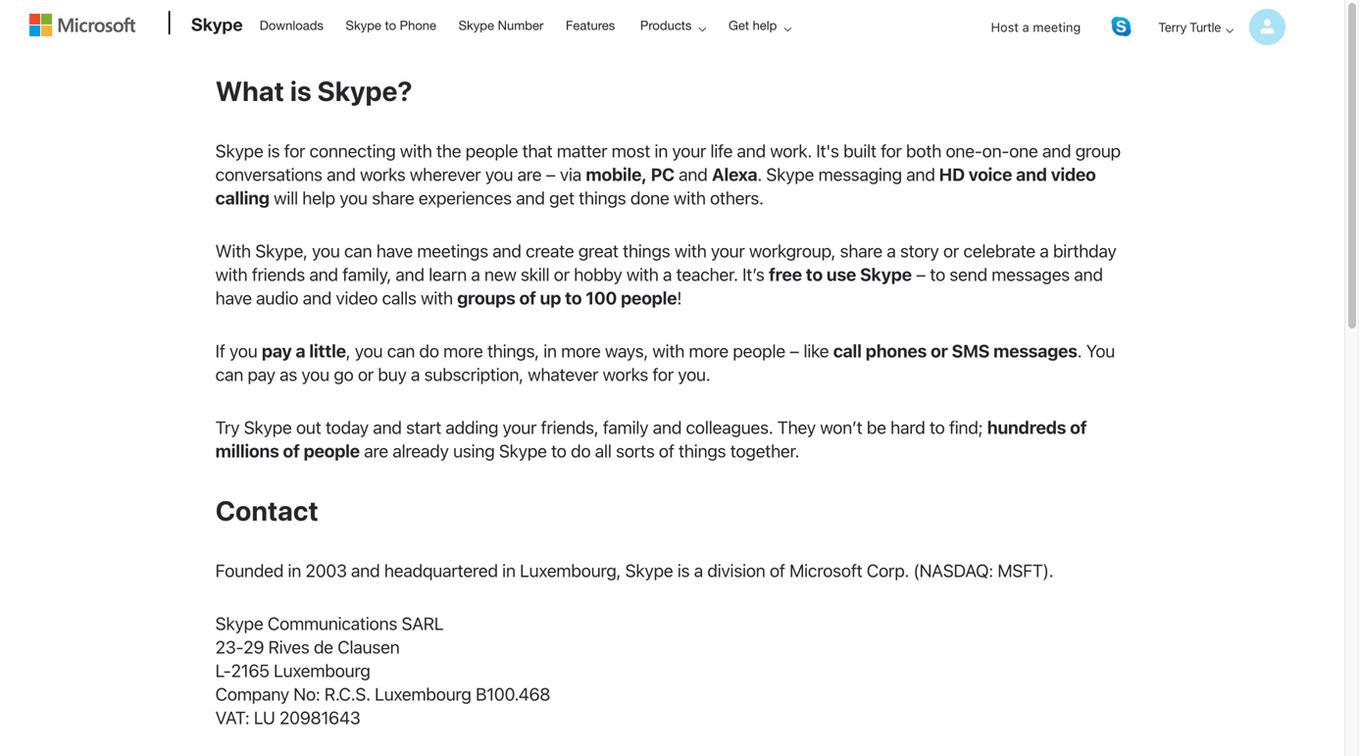 Task type: vqa. For each thing, say whether or not it's contained in the screenshot.
in The Your
yes



Task type: describe. For each thing, give the bounding box(es) containing it.
and right one
[[1042, 140, 1071, 161]]

adding
[[446, 417, 498, 438]]

friends,
[[541, 417, 599, 438]]

hobby
[[574, 264, 622, 285]]

terry turtle link
[[1143, 2, 1286, 52]]

have inside – to send messages and have audio and video calls with
[[215, 287, 252, 308]]

no:
[[293, 683, 320, 704]]

0 horizontal spatial for
[[284, 140, 305, 161]]

skype right luxembourg,
[[625, 560, 673, 581]]

rives
[[268, 636, 309, 657]]

things for of
[[679, 440, 726, 461]]

messaging
[[818, 164, 902, 185]]

hard
[[891, 417, 925, 438]]

will help you share experiences and get things done with others.
[[269, 187, 764, 208]]

0 vertical spatial luxembourg
[[274, 660, 370, 681]]

messages inside – to send messages and have audio and video calls with
[[992, 264, 1070, 285]]

with skype, you can have meetings and create great things with your workgroup, share a story or celebrate a birthday with friends and family, and learn a new skill or hobby with a teacher. it's
[[215, 240, 1116, 285]]

l-
[[215, 660, 231, 681]]

great
[[578, 240, 618, 261]]

and inside hd voice and video calling
[[1016, 164, 1047, 185]]

skype left number
[[459, 18, 494, 33]]

20981643
[[279, 707, 360, 728]]

skype down 'work.'
[[766, 164, 814, 185]]

headquartered
[[384, 560, 498, 581]]

free to use skype
[[769, 264, 912, 285]]

0 horizontal spatial .
[[757, 164, 762, 185]]

groups
[[457, 287, 515, 308]]

1 more from the left
[[443, 340, 483, 361]]

you down connecting
[[340, 187, 368, 208]]

to inside skype to phone link
[[385, 18, 396, 33]]

phones
[[866, 340, 927, 361]]

skype right using
[[499, 440, 547, 461]]

skype link
[[181, 1, 249, 54]]

,
[[346, 340, 351, 361]]

celebrate
[[963, 240, 1035, 261]]

share inside the with skype, you can have meetings and create great things with your workgroup, share a story or celebrate a birthday with friends and family, and learn a new skill or hobby with a teacher. it's
[[840, 240, 883, 261]]

of right hundreds
[[1070, 417, 1087, 438]]

a left birthday
[[1040, 240, 1049, 261]]

skype inside skype communications sarl 23-29 rives de clausen l-2165 luxembourg company no: r.c.s. luxembourg b100.468 vat: lu 20981643
[[215, 613, 263, 634]]

1 vertical spatial messages
[[993, 340, 1077, 361]]

buy
[[378, 364, 407, 385]]

hd
[[939, 164, 965, 185]]

both
[[906, 140, 941, 161]]

it's
[[742, 264, 764, 285]]

and up calls on the left top of page
[[396, 264, 424, 285]]

and right pc
[[679, 164, 708, 185]]

a left division
[[694, 560, 703, 581]]

with inside skype is for connecting with the people that matter most in your life and work. it's built for both one-on-one and group conversations and works wherever you are – via
[[400, 140, 432, 161]]

skype?
[[317, 75, 412, 107]]

2 horizontal spatial for
[[881, 140, 902, 161]]

as
[[280, 364, 297, 385]]

with inside – to send messages and have audio and video calls with
[[421, 287, 453, 308]]

done
[[630, 187, 669, 208]]

skype communications sarl 23-29 rives de clausen l-2165 luxembourg company no: r.c.s. luxembourg b100.468 vat: lu 20981643
[[215, 613, 550, 728]]

you
[[1086, 340, 1115, 361]]

to left use
[[806, 264, 823, 285]]

host a meeting
[[991, 20, 1081, 34]]

1 vertical spatial do
[[571, 440, 591, 461]]

you inside the with skype, you can have meetings and create great things with your workgroup, share a story or celebrate a birthday with friends and family, and learn a new skill or hobby with a teacher. it's
[[312, 240, 340, 261]]

!
[[677, 287, 682, 308]]

phone
[[400, 18, 436, 33]]

colleagues.
[[686, 417, 773, 438]]

 link
[[1111, 17, 1131, 36]]

new
[[484, 264, 516, 285]]

100
[[586, 287, 617, 308]]

help for get
[[753, 18, 777, 33]]

in up 'whatever'
[[543, 340, 557, 361]]

they
[[777, 417, 816, 438]]

out
[[296, 417, 321, 438]]

learn
[[429, 264, 467, 285]]

and down both
[[906, 164, 935, 185]]

like
[[804, 340, 829, 361]]

lu
[[254, 707, 275, 728]]

help for will
[[302, 187, 335, 208]]

what
[[215, 75, 284, 107]]

and left the 'get'
[[516, 187, 545, 208]]

of left up
[[519, 287, 536, 308]]

using
[[453, 440, 495, 461]]

groups of up to 100 people !
[[457, 287, 682, 308]]

or up send
[[943, 240, 959, 261]]

subscription,
[[424, 364, 524, 385]]

and down birthday
[[1074, 264, 1103, 285]]

audio
[[256, 287, 298, 308]]

mobile, pc and alexa . skype messaging and
[[586, 164, 935, 185]]

(nasdaq:
[[913, 560, 993, 581]]

and right the audio
[[303, 287, 332, 308]]

start
[[406, 417, 441, 438]]

your for with
[[711, 240, 745, 261]]

2 vertical spatial –
[[790, 340, 799, 361]]

for inside ". you can pay as you go or buy a subscription, whatever works for you."
[[653, 364, 674, 385]]

with down pc
[[674, 187, 706, 208]]

hd voice and video calling
[[215, 164, 1096, 208]]

video inside – to send messages and have audio and video calls with
[[336, 287, 378, 308]]

skype inside skype is for connecting with the people that matter most in your life and work. it's built for both one-on-one and group conversations and works wherever you are – via
[[215, 140, 263, 161]]

story
[[900, 240, 939, 261]]

skype is for connecting with the people that matter most in your life and work. it's built for both one-on-one and group conversations and works wherever you are – via
[[215, 140, 1121, 185]]

sarl
[[402, 613, 444, 634]]

2165
[[231, 660, 269, 681]]

meetings
[[417, 240, 488, 261]]

23-
[[215, 636, 243, 657]]

2003
[[305, 560, 347, 581]]

and right 2003
[[351, 560, 380, 581]]

3 more from the left
[[689, 340, 729, 361]]

skype down story
[[860, 264, 912, 285]]

a left teacher.
[[663, 264, 672, 285]]

in left 2003
[[288, 560, 301, 581]]

of right division
[[770, 560, 785, 581]]

in left luxembourg,
[[502, 560, 516, 581]]

a inside ". you can pay as you go or buy a subscription, whatever works for you."
[[411, 364, 420, 385]]

sms
[[952, 340, 990, 361]]

with down with
[[215, 264, 248, 285]]

0 vertical spatial do
[[419, 340, 439, 361]]

skill
[[521, 264, 550, 285]]

to right up
[[565, 287, 582, 308]]

a left new
[[471, 264, 480, 285]]

if you pay a little , you can do more things, in more ways, with more people – like call phones or sms messages
[[215, 340, 1077, 361]]

can inside the with skype, you can have meetings and create great things with your workgroup, share a story or celebrate a birthday with friends and family, and learn a new skill or hobby with a teacher. it's
[[344, 240, 372, 261]]

others.
[[710, 187, 764, 208]]

people left like
[[733, 340, 785, 361]]

already
[[393, 440, 449, 461]]

what is skype?
[[215, 75, 412, 107]]

workgroup,
[[749, 240, 836, 261]]

2 horizontal spatial can
[[387, 340, 415, 361]]

will
[[274, 187, 298, 208]]

things for great
[[623, 240, 670, 261]]

msft).
[[998, 560, 1054, 581]]

hundreds
[[987, 417, 1066, 438]]

works inside skype is for connecting with the people that matter most in your life and work. it's built for both one-on-one and group conversations and works wherever you are – via
[[360, 164, 406, 185]]

b100.468
[[476, 683, 550, 704]]

skype number
[[459, 18, 544, 33]]

0 vertical spatial pay
[[262, 340, 292, 361]]

conversations
[[215, 164, 323, 185]]

mobile,
[[586, 164, 647, 185]]



Task type: locate. For each thing, give the bounding box(es) containing it.
0 horizontal spatial more
[[443, 340, 483, 361]]

your inside the with skype, you can have meetings and create great things with your workgroup, share a story or celebrate a birthday with friends and family, and learn a new skill or hobby with a teacher. it's
[[711, 240, 745, 261]]

is up conversations in the top left of the page
[[268, 140, 280, 161]]

more up subscription,
[[443, 340, 483, 361]]

calling
[[215, 187, 269, 208]]

of down out
[[283, 440, 300, 461]]

pc
[[651, 164, 674, 185]]

founded
[[215, 560, 284, 581]]

2 vertical spatial things
[[679, 440, 726, 461]]

–
[[546, 164, 556, 185], [916, 264, 926, 285], [790, 340, 799, 361]]

. up others.
[[757, 164, 762, 185]]

0 vertical spatial your
[[672, 140, 706, 161]]

or inside ". you can pay as you go or buy a subscription, whatever works for you."
[[358, 364, 374, 385]]

and up mobile, pc and alexa . skype messaging and
[[737, 140, 766, 161]]

in
[[655, 140, 668, 161], [543, 340, 557, 361], [288, 560, 301, 581], [502, 560, 516, 581]]

2 horizontal spatial is
[[677, 560, 690, 581]]

1 horizontal spatial do
[[571, 440, 591, 461]]

0 horizontal spatial your
[[503, 417, 537, 438]]

for up conversations in the top left of the page
[[284, 140, 305, 161]]

menu bar containing host a meeting
[[6, 2, 1310, 103]]

luxembourg
[[274, 660, 370, 681], [375, 683, 471, 704]]

is right what
[[290, 75, 312, 107]]

0 vertical spatial help
[[753, 18, 777, 33]]

1 horizontal spatial help
[[753, 18, 777, 33]]

in up pc
[[655, 140, 668, 161]]

luxembourg,
[[520, 560, 621, 581]]

luxembourg down sarl
[[375, 683, 471, 704]]

1 vertical spatial video
[[336, 287, 378, 308]]

0 horizontal spatial have
[[215, 287, 252, 308]]

are inside skype is for connecting with the people that matter most in your life and work. it's built for both one-on-one and group conversations and works wherever you are – via
[[517, 164, 542, 185]]

get
[[729, 18, 749, 33]]

– left like
[[790, 340, 799, 361]]

all
[[595, 440, 612, 461]]

use
[[826, 264, 856, 285]]

a inside menu bar
[[1022, 20, 1029, 34]]

share up use
[[840, 240, 883, 261]]

or right the go
[[358, 364, 374, 385]]

connecting
[[309, 140, 396, 161]]

communications
[[268, 613, 397, 634]]

0 vertical spatial .
[[757, 164, 762, 185]]

2 horizontal spatial your
[[711, 240, 745, 261]]

have left the audio
[[215, 287, 252, 308]]

pay inside ". you can pay as you go or buy a subscription, whatever works for you."
[[248, 364, 275, 385]]

whatever
[[528, 364, 598, 385]]

your right adding
[[503, 417, 537, 438]]

2 horizontal spatial –
[[916, 264, 926, 285]]

1 horizontal spatial –
[[790, 340, 799, 361]]

skype up what
[[191, 14, 243, 35]]

to left 'find;'
[[930, 417, 945, 438]]

products button
[[627, 1, 722, 50]]

0 vertical spatial video
[[1051, 164, 1096, 185]]

host
[[991, 20, 1019, 34]]

your up teacher.
[[711, 240, 745, 261]]

you right skype, at the left top of the page
[[312, 240, 340, 261]]

wherever
[[410, 164, 481, 185]]

2 vertical spatial is
[[677, 560, 690, 581]]

pay up as
[[262, 340, 292, 361]]

things,
[[487, 340, 539, 361]]

matter
[[557, 140, 607, 161]]

things down "colleagues."
[[679, 440, 726, 461]]

to left phone at the top left of the page
[[385, 18, 396, 33]]

1 vertical spatial luxembourg
[[375, 683, 471, 704]]

family,
[[342, 264, 391, 285]]

division
[[707, 560, 765, 581]]

skype to phone
[[346, 18, 436, 33]]

up
[[540, 287, 561, 308]]

with up teacher.
[[674, 240, 707, 261]]

skype
[[191, 14, 243, 35], [346, 18, 381, 33], [459, 18, 494, 33], [215, 140, 263, 161], [766, 164, 814, 185], [860, 264, 912, 285], [244, 417, 292, 438], [499, 440, 547, 461], [625, 560, 673, 581], [215, 613, 263, 634]]

your inside skype is for connecting with the people that matter most in your life and work. it's built for both one-on-one and group conversations and works wherever you are – via
[[672, 140, 706, 161]]

with up you.
[[652, 340, 685, 361]]

you down little
[[302, 364, 329, 385]]

with right hobby
[[626, 264, 659, 285]]

people down today
[[304, 440, 360, 461]]

0 horizontal spatial video
[[336, 287, 378, 308]]

0 vertical spatial are
[[517, 164, 542, 185]]

skype left phone at the top left of the page
[[346, 18, 381, 33]]

1 vertical spatial .
[[1077, 340, 1082, 361]]

via
[[560, 164, 582, 185]]

microsoft image
[[29, 14, 135, 36]]

more up 'whatever'
[[561, 340, 601, 361]]

help inside "dropdown button"
[[753, 18, 777, 33]]

or left sms
[[931, 340, 948, 361]]

0 vertical spatial share
[[372, 187, 414, 208]]

0 vertical spatial have
[[376, 240, 413, 261]]

2 vertical spatial your
[[503, 417, 537, 438]]

messages down celebrate
[[992, 264, 1070, 285]]

share down wherever
[[372, 187, 414, 208]]

video down the family, at the left of page
[[336, 287, 378, 308]]

is left division
[[677, 560, 690, 581]]

together.
[[730, 440, 799, 461]]

and down one
[[1016, 164, 1047, 185]]

downloads
[[260, 18, 324, 33]]

1 horizontal spatial luxembourg
[[375, 683, 471, 704]]

1 vertical spatial things
[[623, 240, 670, 261]]

is for skype
[[268, 140, 280, 161]]

be
[[867, 417, 886, 438]]

1 horizontal spatial is
[[290, 75, 312, 107]]

– down story
[[916, 264, 926, 285]]

with left 'the'
[[400, 140, 432, 161]]

1 horizontal spatial video
[[1051, 164, 1096, 185]]

2 horizontal spatial more
[[689, 340, 729, 361]]

0 horizontal spatial are
[[364, 440, 388, 461]]

a right host
[[1022, 20, 1029, 34]]

1 vertical spatial help
[[302, 187, 335, 208]]

things up – to send messages and have audio and video calls with
[[623, 240, 670, 261]]

and down connecting
[[327, 164, 356, 185]]

founded in 2003 and headquartered in luxembourg, skype is a division of microsoft corp. (nasdaq: msft).
[[215, 560, 1054, 581]]

the
[[436, 140, 461, 161]]

0 horizontal spatial is
[[268, 140, 280, 161]]

can up buy
[[387, 340, 415, 361]]

people inside skype is for connecting with the people that matter most in your life and work. it's built for both one-on-one and group conversations and works wherever you are – via
[[465, 140, 518, 161]]

r.c.s.
[[324, 683, 370, 704]]

try skype out today and start adding your friends, family and colleagues. they won't be hard to find;
[[215, 417, 987, 438]]

are already using skype to do all sorts of things together.
[[360, 440, 799, 461]]

0 vertical spatial can
[[344, 240, 372, 261]]

for right the built
[[881, 140, 902, 161]]

0 horizontal spatial works
[[360, 164, 406, 185]]

you right if
[[229, 340, 257, 361]]

menu bar
[[6, 2, 1310, 103]]

ways,
[[605, 340, 648, 361]]

alexa
[[712, 164, 757, 185]]

works down connecting
[[360, 164, 406, 185]]

are
[[517, 164, 542, 185], [364, 440, 388, 461]]

a left story
[[887, 240, 896, 261]]

0 horizontal spatial can
[[215, 364, 243, 385]]

people down the with skype, you can have meetings and create great things with your workgroup, share a story or celebrate a birthday with friends and family, and learn a new skill or hobby with a teacher. it's
[[621, 287, 677, 308]]

or
[[943, 240, 959, 261], [554, 264, 570, 285], [931, 340, 948, 361], [358, 364, 374, 385]]

video down group
[[1051, 164, 1096, 185]]

arrow down image
[[1218, 19, 1241, 42]]

0 horizontal spatial –
[[546, 164, 556, 185]]

pay
[[262, 340, 292, 361], [248, 364, 275, 385]]

0 horizontal spatial do
[[419, 340, 439, 361]]

1 vertical spatial works
[[603, 364, 648, 385]]

0 vertical spatial is
[[290, 75, 312, 107]]

of right the sorts
[[659, 440, 674, 461]]

for down if you pay a little , you can do more things, in more ways, with more people – like call phones or sms messages
[[653, 364, 674, 385]]

0 vertical spatial –
[[546, 164, 556, 185]]

– inside – to send messages and have audio and video calls with
[[916, 264, 926, 285]]

is for what
[[290, 75, 312, 107]]

skype up 23-
[[215, 613, 263, 634]]

call
[[833, 340, 862, 361]]

teacher.
[[676, 264, 738, 285]]

microsoft
[[789, 560, 862, 581]]

more up you.
[[689, 340, 729, 361]]

1 vertical spatial have
[[215, 287, 252, 308]]

group
[[1075, 140, 1121, 161]]

1 horizontal spatial .
[[1077, 340, 1082, 361]]

. left you
[[1077, 340, 1082, 361]]

1 horizontal spatial your
[[672, 140, 706, 161]]

to down friends,
[[551, 440, 566, 461]]

get help
[[729, 18, 777, 33]]

1 vertical spatial –
[[916, 264, 926, 285]]

works
[[360, 164, 406, 185], [603, 364, 648, 385]]

skype,
[[255, 240, 308, 261]]

video
[[1051, 164, 1096, 185], [336, 287, 378, 308]]

your
[[672, 140, 706, 161], [711, 240, 745, 261], [503, 417, 537, 438]]

2 vertical spatial can
[[215, 364, 243, 385]]

people right 'the'
[[465, 140, 518, 161]]

1 horizontal spatial for
[[653, 364, 674, 385]]

go
[[334, 364, 354, 385]]

help
[[753, 18, 777, 33], [302, 187, 335, 208]]

corp.
[[867, 560, 909, 581]]

products
[[640, 18, 692, 33]]

skype up conversations in the top left of the page
[[215, 140, 263, 161]]

sorts
[[616, 440, 655, 461]]

do left the all
[[571, 440, 591, 461]]

you right "," on the left top
[[355, 340, 383, 361]]

hundreds of millions of people
[[215, 417, 1087, 461]]

features link
[[557, 1, 624, 48]]

do
[[419, 340, 439, 361], [571, 440, 591, 461]]

1 vertical spatial can
[[387, 340, 415, 361]]

with down learn
[[421, 287, 453, 308]]

1 vertical spatial are
[[364, 440, 388, 461]]

people inside hundreds of millions of people
[[304, 440, 360, 461]]

avatar image
[[1249, 9, 1286, 45]]

a
[[1022, 20, 1029, 34], [887, 240, 896, 261], [1040, 240, 1049, 261], [471, 264, 480, 285], [663, 264, 672, 285], [296, 340, 305, 361], [411, 364, 420, 385], [694, 560, 703, 581]]

your for in
[[672, 140, 706, 161]]

messages
[[992, 264, 1070, 285], [993, 340, 1077, 361]]

meeting
[[1033, 20, 1081, 34]]

features
[[566, 18, 615, 33]]

family
[[603, 417, 649, 438]]

can
[[344, 240, 372, 261], [387, 340, 415, 361], [215, 364, 243, 385]]

can up the family, at the left of page
[[344, 240, 372, 261]]

1 vertical spatial is
[[268, 140, 280, 161]]

find;
[[949, 417, 983, 438]]

things inside the with skype, you can have meetings and create great things with your workgroup, share a story or celebrate a birthday with friends and family, and learn a new skill or hobby with a teacher. it's
[[623, 240, 670, 261]]

works inside ". you can pay as you go or buy a subscription, whatever works for you."
[[603, 364, 648, 385]]

free
[[769, 264, 802, 285]]

today
[[325, 417, 369, 438]]

0 vertical spatial works
[[360, 164, 406, 185]]

turtle
[[1190, 20, 1221, 34]]

you inside ". you can pay as you go or buy a subscription, whatever works for you."
[[302, 364, 329, 385]]

a right buy
[[411, 364, 420, 385]]

in inside skype is for connecting with the people that matter most in your life and work. it's built for both one-on-one and group conversations and works wherever you are – via
[[655, 140, 668, 161]]

is inside skype is for connecting with the people that matter most in your life and work. it's built for both one-on-one and group conversations and works wherever you are – via
[[268, 140, 280, 161]]

1 horizontal spatial can
[[344, 240, 372, 261]]

to down story
[[930, 264, 945, 285]]

that
[[522, 140, 553, 161]]

skype up millions
[[244, 417, 292, 438]]

2 more from the left
[[561, 340, 601, 361]]

video inside hd voice and video calling
[[1051, 164, 1096, 185]]

1 horizontal spatial are
[[517, 164, 542, 185]]

you inside skype is for connecting with the people that matter most in your life and work. it's built for both one-on-one and group conversations and works wherever you are – via
[[485, 164, 513, 185]]

0 horizontal spatial help
[[302, 187, 335, 208]]

1 horizontal spatial have
[[376, 240, 413, 261]]

– inside skype is for connecting with the people that matter most in your life and work. it's built for both one-on-one and group conversations and works wherever you are – via
[[546, 164, 556, 185]]

you up will help you share experiences and get things done with others.
[[485, 164, 513, 185]]

1 horizontal spatial works
[[603, 364, 648, 385]]

to inside – to send messages and have audio and video calls with
[[930, 264, 945, 285]]

can down if
[[215, 364, 243, 385]]

share
[[372, 187, 414, 208], [840, 240, 883, 261]]

0 horizontal spatial luxembourg
[[274, 660, 370, 681]]

and left "start" on the left bottom
[[373, 417, 402, 438]]

skype number link
[[450, 1, 552, 48]]

calls
[[382, 287, 416, 308]]

one
[[1009, 140, 1038, 161]]

1 vertical spatial share
[[840, 240, 883, 261]]

and left the family, at the left of page
[[309, 264, 338, 285]]

a up as
[[296, 340, 305, 361]]

– left via
[[546, 164, 556, 185]]

and up the sorts
[[653, 417, 682, 438]]

terry turtle
[[1158, 20, 1221, 34]]

help right will
[[302, 187, 335, 208]]

downloads link
[[251, 1, 332, 48]]

0 vertical spatial messages
[[992, 264, 1070, 285]]

help right get
[[753, 18, 777, 33]]

can inside ". you can pay as you go or buy a subscription, whatever works for you."
[[215, 364, 243, 385]]

on-
[[982, 140, 1009, 161]]

1 vertical spatial pay
[[248, 364, 275, 385]]

messages right sms
[[993, 340, 1077, 361]]

1 horizontal spatial more
[[561, 340, 601, 361]]

0 vertical spatial things
[[579, 187, 626, 208]]

have inside the with skype, you can have meetings and create great things with your workgroup, share a story or celebrate a birthday with friends and family, and learn a new skill or hobby with a teacher. it's
[[376, 240, 413, 261]]

millions
[[215, 440, 279, 461]]

1 vertical spatial your
[[711, 240, 745, 261]]

1 horizontal spatial share
[[840, 240, 883, 261]]

luxembourg down the de at bottom
[[274, 660, 370, 681]]

your left life
[[672, 140, 706, 161]]

it's
[[816, 140, 839, 161]]

have up the family, at the left of page
[[376, 240, 413, 261]]

or up groups of up to 100 people !
[[554, 264, 570, 285]]

0 horizontal spatial share
[[372, 187, 414, 208]]

. inside ". you can pay as you go or buy a subscription, whatever works for you."
[[1077, 340, 1082, 361]]

and up new
[[493, 240, 521, 261]]



